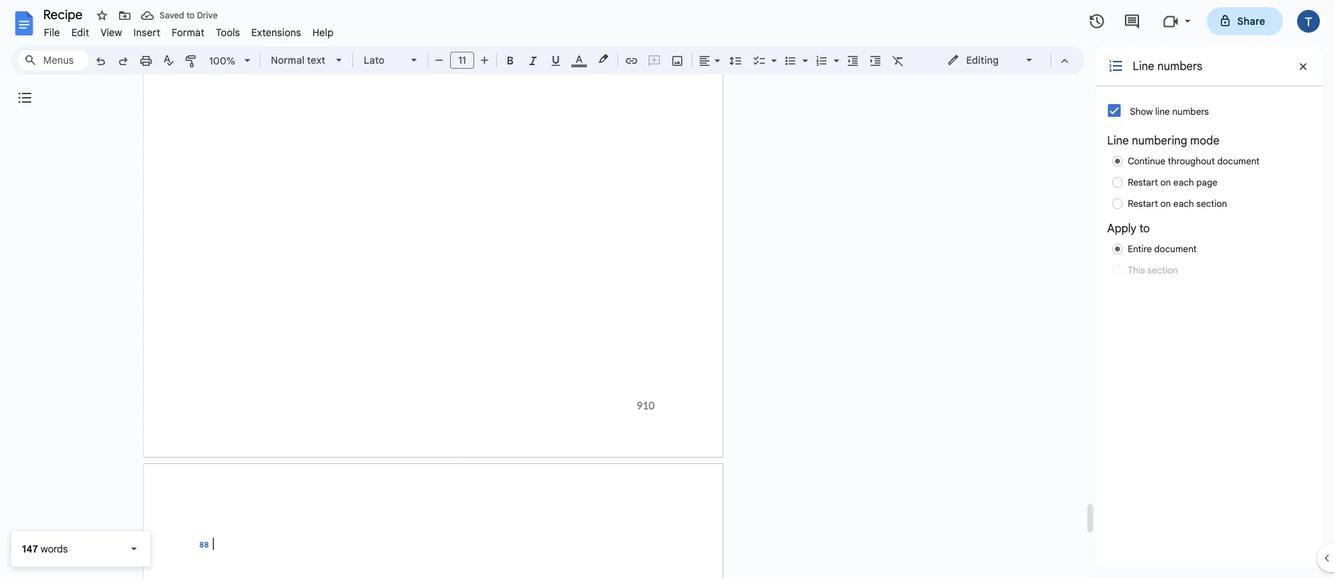 Task type: locate. For each thing, give the bounding box(es) containing it.
section
[[1197, 198, 1227, 209], [1147, 264, 1178, 276]]

0 horizontal spatial section
[[1147, 264, 1178, 276]]

on inside radio
[[1161, 177, 1171, 188]]

line numbers
[[1133, 59, 1203, 73]]

on up restart on each section radio
[[1161, 177, 1171, 188]]

0 horizontal spatial document
[[1154, 243, 1197, 255]]

2 each from the top
[[1174, 198, 1194, 209]]

to inside option group
[[1140, 221, 1150, 235]]

document up 'page' in the top right of the page
[[1217, 155, 1260, 167]]

section down 'page' in the top right of the page
[[1197, 198, 1227, 209]]

1 vertical spatial line
[[1107, 133, 1129, 147]]

Star checkbox
[[92, 6, 112, 26]]

0 vertical spatial section
[[1197, 198, 1227, 209]]

mode and view toolbar
[[937, 46, 1076, 74]]

numbers up 'show line numbers'
[[1158, 59, 1203, 73]]

1 vertical spatial document
[[1154, 243, 1197, 255]]

menu bar containing file
[[38, 18, 339, 42]]

0 vertical spatial numbers
[[1158, 59, 1203, 73]]

1 vertical spatial on
[[1161, 198, 1171, 209]]

each down continue throughout document option
[[1174, 177, 1194, 188]]

help menu item
[[307, 24, 339, 41]]

each for page
[[1174, 177, 1194, 188]]

2 restart from the top
[[1128, 198, 1158, 209]]

application
[[0, 0, 1334, 579]]

on inside radio
[[1161, 198, 1171, 209]]

document
[[1217, 155, 1260, 167], [1154, 243, 1197, 255]]

menu bar banner
[[0, 0, 1334, 579]]

edit
[[71, 26, 89, 39]]

1 on from the top
[[1161, 177, 1171, 188]]

restart inside radio
[[1128, 198, 1158, 209]]

section down entire document
[[1147, 264, 1178, 276]]

each inside radio
[[1174, 198, 1194, 209]]

numbers right line
[[1172, 106, 1209, 117]]

document inside apply to option group
[[1154, 243, 1197, 255]]

format menu item
[[166, 24, 210, 41]]

numbered list menu image
[[830, 51, 839, 56]]

saved
[[160, 10, 184, 21]]

restart on each section
[[1128, 198, 1227, 209]]

line down show line numbers option
[[1107, 133, 1129, 147]]

to inside "button"
[[186, 10, 195, 21]]

continue
[[1128, 155, 1166, 167]]

Font size text field
[[451, 52, 474, 69]]

line inside option group
[[1107, 133, 1129, 147]]

1 restart from the top
[[1128, 177, 1158, 188]]

1 vertical spatial section
[[1147, 264, 1178, 276]]

section inside option
[[1147, 264, 1178, 276]]

1 horizontal spatial document
[[1217, 155, 1260, 167]]

edit menu item
[[66, 24, 95, 41]]

1 horizontal spatial to
[[1140, 221, 1150, 235]]

line for line numbers
[[1133, 59, 1155, 73]]

Continue throughout document radio
[[1107, 152, 1265, 170]]

view
[[101, 26, 122, 39]]

0 vertical spatial each
[[1174, 177, 1194, 188]]

to
[[186, 10, 195, 21], [1140, 221, 1150, 235]]

apply to option group
[[1107, 220, 1312, 279]]

1 each from the top
[[1174, 177, 1194, 188]]

styles list. normal text selected. option
[[271, 50, 328, 70]]

to left the drive
[[186, 10, 195, 21]]

line for line numbering mode
[[1107, 133, 1129, 147]]

to up entire
[[1140, 221, 1150, 235]]

menu bar
[[38, 18, 339, 42]]

on
[[1161, 177, 1171, 188], [1161, 198, 1171, 209]]

show
[[1130, 106, 1153, 117]]

0 vertical spatial restart
[[1128, 177, 1158, 188]]

0 vertical spatial to
[[186, 10, 195, 21]]

restart inside radio
[[1128, 177, 1158, 188]]

line
[[1133, 59, 1155, 73], [1107, 133, 1129, 147]]

1 vertical spatial restart
[[1128, 198, 1158, 209]]

each for section
[[1174, 198, 1194, 209]]

1 vertical spatial each
[[1174, 198, 1194, 209]]

to for saved
[[186, 10, 195, 21]]

document inside line numbering mode option group
[[1217, 155, 1260, 167]]

editing button
[[937, 50, 1044, 71]]

Restart on each section radio
[[1107, 194, 1232, 213]]

lato
[[364, 54, 385, 66]]

view menu item
[[95, 24, 128, 41]]

document up "this section"
[[1154, 243, 1197, 255]]

share button
[[1207, 7, 1283, 35]]

0 vertical spatial line
[[1133, 59, 1155, 73]]

mode
[[1190, 133, 1220, 147]]

1 horizontal spatial section
[[1197, 198, 1227, 209]]

on for page
[[1161, 177, 1171, 188]]

restart up apply to
[[1128, 198, 1158, 209]]

Restart on each page radio
[[1107, 173, 1223, 191]]

insert menu item
[[128, 24, 166, 41]]

line & paragraph spacing image
[[728, 50, 744, 70]]

1 vertical spatial to
[[1140, 221, 1150, 235]]

to for apply
[[1140, 221, 1150, 235]]

0 horizontal spatial line
[[1107, 133, 1129, 147]]

restart down continue
[[1128, 177, 1158, 188]]

2 on from the top
[[1161, 198, 1171, 209]]

0 vertical spatial document
[[1217, 155, 1260, 167]]

throughout
[[1168, 155, 1215, 167]]

on down restart on each page radio
[[1161, 198, 1171, 209]]

main toolbar
[[88, 0, 910, 550]]

each
[[1174, 177, 1194, 188], [1174, 198, 1194, 209]]

show line numbers
[[1130, 106, 1209, 117]]

continue throughout document
[[1128, 155, 1260, 167]]

numbers
[[1158, 59, 1203, 73], [1172, 106, 1209, 117]]

each down restart on each page
[[1174, 198, 1194, 209]]

section inside radio
[[1197, 198, 1227, 209]]

restart
[[1128, 177, 1158, 188], [1128, 198, 1158, 209]]

0 vertical spatial on
[[1161, 177, 1171, 188]]

font list. lato selected. option
[[364, 50, 403, 70]]

147 words
[[22, 543, 68, 555]]

1 horizontal spatial line
[[1133, 59, 1155, 73]]

line up show
[[1133, 59, 1155, 73]]

line numbers section
[[1096, 46, 1323, 567]]

line
[[1155, 106, 1170, 117]]

each inside radio
[[1174, 177, 1194, 188]]

entire
[[1128, 243, 1152, 255]]

0 horizontal spatial to
[[186, 10, 195, 21]]

Rename text field
[[38, 6, 91, 23]]



Task type: vqa. For each thing, say whether or not it's contained in the screenshot.
application containing Line numbers
yes



Task type: describe. For each thing, give the bounding box(es) containing it.
Zoom field
[[203, 50, 257, 72]]

Menus field
[[18, 50, 89, 70]]

tools menu item
[[210, 24, 246, 41]]

This section radio
[[1107, 261, 1183, 279]]

page
[[1197, 177, 1218, 188]]

insert image image
[[670, 50, 686, 70]]

restart for restart on each section
[[1128, 198, 1158, 209]]

Font size field
[[450, 52, 480, 69]]

147
[[22, 543, 38, 555]]

saved to drive button
[[138, 6, 221, 26]]

file menu item
[[38, 24, 66, 41]]

help
[[312, 26, 334, 39]]

Show line numbers checkbox
[[1108, 104, 1121, 117]]

Entire document radio
[[1107, 240, 1202, 258]]

line numbering mode option group
[[1107, 132, 1312, 213]]

Zoom text field
[[206, 51, 240, 71]]

apply
[[1107, 221, 1137, 235]]

entire document
[[1128, 243, 1197, 255]]

apply to
[[1107, 221, 1150, 235]]

highlight color image
[[596, 50, 611, 67]]

words
[[41, 543, 68, 555]]

menu bar inside menu bar banner
[[38, 18, 339, 42]]

checklist menu image
[[768, 51, 777, 56]]

numbering
[[1132, 133, 1187, 147]]

editing
[[966, 54, 999, 66]]

restart on each page
[[1128, 177, 1218, 188]]

on for section
[[1161, 198, 1171, 209]]

1 vertical spatial numbers
[[1172, 106, 1209, 117]]

text color image
[[571, 50, 587, 67]]

extensions menu item
[[246, 24, 307, 41]]

file
[[44, 26, 60, 39]]

restart for restart on each page
[[1128, 177, 1158, 188]]

text
[[307, 54, 325, 66]]

format
[[172, 26, 204, 39]]

tools
[[216, 26, 240, 39]]

insert
[[134, 26, 160, 39]]

normal
[[271, 54, 304, 66]]

drive
[[197, 10, 218, 21]]

this section
[[1128, 264, 1178, 276]]

saved to drive
[[160, 10, 218, 21]]

extensions
[[251, 26, 301, 39]]

share
[[1238, 15, 1265, 27]]

normal text
[[271, 54, 325, 66]]

this
[[1128, 264, 1145, 276]]

application containing line numbers
[[0, 0, 1334, 579]]

line numbering mode
[[1107, 133, 1220, 147]]



